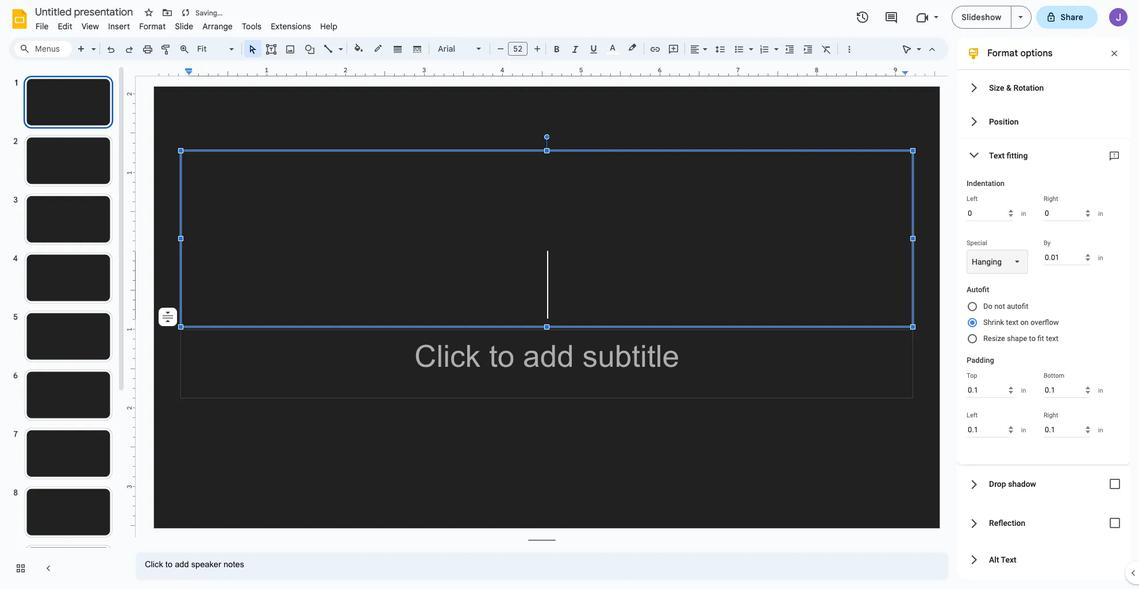 Task type: locate. For each thing, give the bounding box(es) containing it.
drop shadow tab
[[958, 465, 1130, 504]]

right up right padding, measured in inches. value must be between 0 and 9.0933 text box
[[1044, 412, 1058, 420]]

right up right indent, measured in inches. value must be between -0.4409 and 8.9833 text field
[[1044, 195, 1058, 203]]

to
[[1029, 335, 1036, 343]]

resize
[[984, 335, 1005, 343]]

text inside radio
[[1046, 335, 1059, 343]]

special
[[967, 240, 987, 247]]

option
[[159, 308, 177, 327]]

shrink text on overflow
[[984, 318, 1059, 327]]

text right alt
[[1001, 556, 1017, 565]]

bulleted list menu image
[[746, 41, 754, 45]]

Zoom field
[[194, 41, 239, 57]]

format menu item
[[135, 20, 170, 33]]

slide menu item
[[170, 20, 198, 33]]

in right top padding, measured in inches. value must be between 0 and 2.0198 text box
[[1021, 387, 1026, 395]]

not
[[995, 302, 1005, 311]]

1 vertical spatial right
[[1044, 412, 1058, 420]]

position
[[989, 117, 1019, 126]]

in right the special indent amount, measured in inches. value must be between 0.01 and 8.9933 text field at right top
[[1098, 254, 1103, 262]]

options
[[1021, 48, 1053, 59]]

0 vertical spatial left
[[967, 195, 978, 203]]

format left options
[[988, 48, 1018, 59]]

Right indent, measured in inches. Value must be between -0.4409 and 8.9833 text field
[[1044, 206, 1090, 221]]

menu bar containing file
[[31, 15, 342, 34]]

file
[[36, 21, 49, 32]]

saving…
[[195, 8, 223, 17]]

text fitting
[[989, 151, 1028, 160]]

bottom
[[1044, 373, 1065, 380]]

size
[[989, 83, 1005, 92]]

shrink text on overflow image
[[160, 309, 176, 325]]

overflow
[[1031, 318, 1059, 327]]

navigation
[[0, 65, 126, 590]]

right for right indent, measured in inches. value must be between -0.4409 and 8.9833 text field
[[1044, 195, 1058, 203]]

text
[[989, 151, 1005, 160], [1001, 556, 1017, 565]]

slide
[[175, 21, 193, 32]]

shape image
[[303, 41, 316, 57]]

in for left padding, measured in inches. value must be between 0 and 9.0933 text field
[[1021, 427, 1026, 434]]

2 left from the top
[[967, 412, 978, 420]]

Menus field
[[14, 41, 72, 57]]

left margin image
[[155, 67, 192, 76]]

share
[[1061, 12, 1084, 22]]

format inside menu item
[[139, 21, 166, 32]]

numbered list menu image
[[771, 41, 779, 45]]

text
[[1006, 318, 1019, 327], [1046, 335, 1059, 343]]

Toggle reflection checkbox
[[1104, 512, 1127, 535]]

on
[[1021, 318, 1029, 327]]

do not autofit
[[984, 302, 1029, 311]]

new slide with layout image
[[89, 41, 96, 45]]

right margin image
[[902, 67, 940, 76]]

text right fit
[[1046, 335, 1059, 343]]

Zoom text field
[[195, 41, 228, 57]]

1 horizontal spatial format
[[988, 48, 1018, 59]]

view
[[82, 21, 99, 32]]

right for right padding, measured in inches. value must be between 0 and 9.0933 text box
[[1044, 412, 1058, 420]]

alt text tab
[[958, 543, 1130, 577]]

extensions
[[271, 21, 311, 32]]

arrange menu item
[[198, 20, 237, 33]]

toggle shadow image
[[1104, 473, 1127, 496]]

menu bar banner
[[0, 0, 1139, 590]]

left
[[967, 195, 978, 203], [967, 412, 978, 420]]

in for left indent, measured in inches. value must be between -0.4509 and 8.9833 text field
[[1021, 210, 1026, 218]]

menu bar
[[31, 15, 342, 34]]

padding
[[967, 356, 994, 365]]

Toggle shadow checkbox
[[1104, 473, 1127, 496]]

0 vertical spatial right
[[1044, 195, 1058, 203]]

0 horizontal spatial text
[[1006, 318, 1019, 327]]

1 right from the top
[[1044, 195, 1058, 203]]

alt text
[[989, 556, 1017, 565]]

left up left padding, measured in inches. value must be between 0 and 9.0933 text field
[[967, 412, 978, 420]]

in right left indent, measured in inches. value must be between -0.4509 and 8.9833 text field
[[1021, 210, 1026, 218]]

Left indent, measured in inches. Value must be between -0.4509 and 8.9833 text field
[[967, 206, 1013, 221]]

slideshow
[[962, 12, 1002, 22]]

text inside tab
[[989, 151, 1005, 160]]

1 vertical spatial text
[[1001, 556, 1017, 565]]

Resize shape to fit text radio
[[967, 331, 1113, 347]]

text fitting tab
[[958, 139, 1130, 172]]

Special indent amount, measured in inches. Value must be between 0.01 and 8.9933 text field
[[1044, 250, 1090, 266]]

text inside tab
[[1001, 556, 1017, 565]]

0 vertical spatial text
[[989, 151, 1005, 160]]

tools menu item
[[237, 20, 266, 33]]

fitting
[[1007, 151, 1028, 160]]

1 left from the top
[[967, 195, 978, 203]]

format down star checkbox
[[139, 21, 166, 32]]

format options application
[[0, 0, 1139, 590]]

border color: transparent image
[[372, 41, 385, 56]]

1 horizontal spatial text
[[1046, 335, 1059, 343]]

toggle reflection image
[[1104, 512, 1127, 535]]

format options section
[[958, 37, 1130, 581]]

in right right indent, measured in inches. value must be between -0.4409 and 8.9833 text field
[[1098, 210, 1103, 218]]

in
[[1021, 210, 1026, 218], [1098, 210, 1103, 218], [1098, 254, 1103, 262], [1021, 387, 1026, 395], [1098, 387, 1103, 395], [1021, 427, 1026, 434], [1098, 427, 1103, 434]]

right
[[1044, 195, 1058, 203], [1044, 412, 1058, 420]]

text color image
[[606, 41, 619, 55]]

special indent type list box
[[967, 250, 1029, 274]]

insert menu item
[[104, 20, 135, 33]]

in right left padding, measured in inches. value must be between 0 and 9.0933 text field
[[1021, 427, 1026, 434]]

1 vertical spatial text
[[1046, 335, 1059, 343]]

in right the bottom padding, measured in inches. value must be between 0 and 2.0198 text field
[[1098, 387, 1103, 395]]

Right padding, measured in inches. Value must be between 0 and 9.0933 text field
[[1044, 423, 1090, 438]]

in for top padding, measured in inches. value must be between 0 and 2.0198 text box
[[1021, 387, 1026, 395]]

0 vertical spatial format
[[139, 21, 166, 32]]

text left on
[[1006, 318, 1019, 327]]

0 vertical spatial text
[[1006, 318, 1019, 327]]

Star checkbox
[[141, 5, 157, 21]]

2 right from the top
[[1044, 412, 1058, 420]]

1 vertical spatial format
[[988, 48, 1018, 59]]

in right right padding, measured in inches. value must be between 0 and 9.0933 text box
[[1098, 427, 1103, 434]]

fit
[[1038, 335, 1044, 343]]

resize shape to fit text
[[984, 335, 1059, 343]]

rotation
[[1014, 83, 1044, 92]]

left down indentation
[[967, 195, 978, 203]]

text left fitting
[[989, 151, 1005, 160]]

1 vertical spatial left
[[967, 412, 978, 420]]

hanging
[[972, 258, 1002, 267]]

left for left indent, measured in inches. value must be between -0.4509 and 8.9833 text field
[[967, 195, 978, 203]]

Top padding, measured in inches. Value must be between 0 and 2.0198 text field
[[967, 383, 1013, 398]]

insert image image
[[284, 41, 297, 57]]

format
[[139, 21, 166, 32], [988, 48, 1018, 59]]

0 horizontal spatial format
[[139, 21, 166, 32]]

in for the special indent amount, measured in inches. value must be between 0.01 and 8.9933 text field at right top
[[1098, 254, 1103, 262]]

insert
[[108, 21, 130, 32]]

format inside section
[[988, 48, 1018, 59]]

tools
[[242, 21, 262, 32]]

shadow
[[1008, 480, 1036, 489]]

main toolbar
[[71, 0, 869, 326]]



Task type: vqa. For each thing, say whether or not it's contained in the screenshot.
the 'Extensions' at the top of the page
yes



Task type: describe. For each thing, give the bounding box(es) containing it.
saving… button
[[178, 5, 225, 21]]

drop shadow
[[989, 480, 1036, 489]]

line & paragraph spacing image
[[714, 41, 727, 57]]

border weight option
[[391, 41, 404, 57]]

in for right indent, measured in inches. value must be between -0.4409 and 8.9833 text field
[[1098, 210, 1103, 218]]

Bottom padding, measured in inches. Value must be between 0 and 2.0198 text field
[[1044, 383, 1090, 398]]

in for right padding, measured in inches. value must be between 0 and 9.0933 text box
[[1098, 427, 1103, 434]]

shape
[[1007, 335, 1027, 343]]

format options
[[988, 48, 1053, 59]]

shrink
[[984, 318, 1004, 327]]

autofit
[[967, 286, 989, 294]]

navigation inside format options application
[[0, 65, 126, 590]]

border dash option
[[411, 41, 424, 57]]

slideshow button
[[952, 6, 1011, 29]]

edit
[[58, 21, 72, 32]]

Font size text field
[[509, 42, 527, 56]]

size & rotation tab
[[958, 71, 1130, 105]]

autofit
[[1007, 302, 1029, 311]]

help menu item
[[316, 20, 342, 33]]

fill color: transparent image
[[352, 41, 365, 56]]

view menu item
[[77, 20, 104, 33]]

menu bar inside menu bar banner
[[31, 15, 342, 34]]

size & rotation
[[989, 83, 1044, 92]]

help
[[320, 21, 338, 32]]

hanging option
[[972, 256, 1002, 268]]

top
[[967, 373, 978, 380]]

arrange
[[203, 21, 233, 32]]

drop
[[989, 480, 1006, 489]]

in for the bottom padding, measured in inches. value must be between 0 and 2.0198 text field
[[1098, 387, 1103, 395]]

select line image
[[336, 41, 343, 45]]

do
[[984, 302, 993, 311]]

arial
[[438, 44, 455, 54]]

reflection tab
[[958, 504, 1130, 543]]

highlight color image
[[626, 41, 639, 55]]

&
[[1007, 83, 1012, 92]]

left for left padding, measured in inches. value must be between 0 and 9.0933 text field
[[967, 412, 978, 420]]

auto fit type option group
[[967, 299, 1121, 352]]

Rename text field
[[31, 5, 140, 18]]

position tab
[[958, 105, 1130, 139]]

Font size field
[[508, 42, 532, 59]]

Left padding, measured in inches. Value must be between 0 and 9.0933 text field
[[967, 423, 1013, 438]]

format for format options
[[988, 48, 1018, 59]]

text inside option
[[1006, 318, 1019, 327]]

presentation options image
[[1018, 16, 1023, 18]]

indentation
[[967, 179, 1005, 188]]

Do not autofit radio
[[967, 299, 1113, 315]]

mode and view toolbar
[[898, 37, 942, 60]]

by
[[1044, 240, 1051, 247]]

extensions menu item
[[266, 20, 316, 33]]

share button
[[1036, 6, 1098, 29]]

file menu item
[[31, 20, 53, 33]]

reflection
[[989, 519, 1026, 528]]

alt
[[989, 556, 999, 565]]

edit menu item
[[53, 20, 77, 33]]

Shrink text on overflow radio
[[967, 315, 1113, 331]]

format for format
[[139, 21, 166, 32]]

font list. arial selected. option
[[438, 41, 470, 57]]



